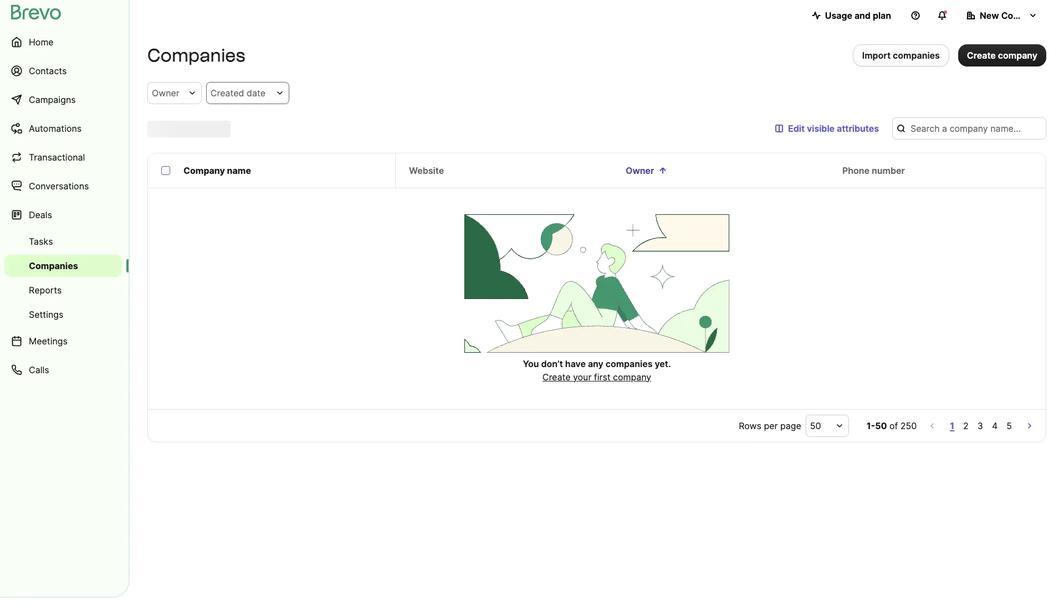 Task type: describe. For each thing, give the bounding box(es) containing it.
deals link
[[4, 202, 122, 228]]

4 button
[[990, 419, 1000, 434]]

of
[[890, 421, 898, 432]]

any
[[588, 358, 604, 370]]

you
[[523, 358, 539, 370]]

usage
[[825, 10, 853, 21]]

company inside button
[[1002, 10, 1043, 21]]

plan
[[873, 10, 892, 21]]

calls
[[29, 365, 49, 376]]

import companies button
[[853, 44, 950, 67]]

home
[[29, 37, 54, 48]]

rows per page
[[739, 421, 802, 432]]

new
[[980, 10, 999, 21]]

companies link
[[4, 255, 122, 277]]

campaigns
[[29, 94, 76, 105]]

contacts link
[[4, 58, 122, 84]]

home link
[[4, 29, 122, 55]]

campaigns link
[[4, 86, 122, 113]]

created date
[[211, 88, 266, 99]]

calls link
[[4, 357, 122, 384]]

settings link
[[4, 304, 122, 326]]

phone
[[843, 165, 870, 176]]

rows
[[739, 421, 762, 432]]

date
[[247, 88, 266, 99]]

created
[[211, 88, 244, 99]]

reports
[[29, 285, 62, 296]]

conversations link
[[4, 173, 122, 200]]

first
[[594, 372, 611, 383]]

create company button
[[958, 44, 1047, 67]]

250
[[901, 421, 917, 432]]

usage and plan
[[825, 10, 892, 21]]

create inside you don't have any companies yet. create your first company
[[543, 372, 571, 383]]

page
[[781, 421, 802, 432]]

automations link
[[4, 115, 122, 142]]

4
[[992, 421, 998, 432]]

1-
[[867, 421, 876, 432]]

1 horizontal spatial owner
[[626, 165, 654, 176]]



Task type: locate. For each thing, give the bounding box(es) containing it.
company left name
[[184, 165, 225, 176]]

0 vertical spatial companies
[[147, 45, 245, 66]]

have
[[565, 358, 586, 370]]

company name
[[184, 165, 251, 176]]

transactional
[[29, 152, 85, 163]]

new company
[[980, 10, 1043, 21]]

companies
[[147, 45, 245, 66], [29, 261, 78, 272]]

2
[[964, 421, 969, 432]]

1-50 of 250
[[867, 421, 917, 432]]

new company button
[[958, 4, 1047, 27]]

tasks
[[29, 236, 53, 247]]

company
[[998, 50, 1038, 61], [613, 372, 652, 383]]

1 vertical spatial companies
[[29, 261, 78, 272]]

0 horizontal spatial companies
[[606, 358, 653, 370]]

1 horizontal spatial companies
[[147, 45, 245, 66]]

companies up the owner popup button
[[147, 45, 245, 66]]

Search a company name... search field
[[893, 118, 1047, 140]]

company right first
[[613, 372, 652, 383]]

website
[[409, 165, 444, 176]]

company
[[1002, 10, 1043, 21], [184, 165, 225, 176]]

1 vertical spatial create
[[543, 372, 571, 383]]

1 vertical spatial companies
[[606, 358, 653, 370]]

deals
[[29, 210, 52, 221]]

0 vertical spatial create
[[967, 50, 996, 61]]

created date button
[[206, 82, 289, 104]]

edit visible attributes button
[[766, 118, 888, 140]]

50 button
[[806, 415, 849, 437]]

0 horizontal spatial company
[[613, 372, 652, 383]]

reports link
[[4, 279, 122, 302]]

companies inside you don't have any companies yet. create your first company
[[606, 358, 653, 370]]

5 button
[[1005, 419, 1015, 434]]

automations
[[29, 123, 82, 134]]

tasks link
[[4, 231, 122, 253]]

1 horizontal spatial create
[[967, 50, 996, 61]]

import companies
[[863, 50, 940, 61]]

company down new company
[[998, 50, 1038, 61]]

owner button
[[147, 82, 202, 104]]

transactional link
[[4, 144, 122, 171]]

1 horizontal spatial company
[[998, 50, 1038, 61]]

number
[[872, 165, 905, 176]]

3 button
[[976, 419, 986, 434]]

create down the new
[[967, 50, 996, 61]]

companies up first
[[606, 358, 653, 370]]

meetings link
[[4, 328, 122, 355]]

1 50 from the left
[[810, 421, 821, 432]]

1 vertical spatial company
[[184, 165, 225, 176]]

per
[[764, 421, 778, 432]]

0 vertical spatial company
[[998, 50, 1038, 61]]

and
[[855, 10, 871, 21]]

company inside button
[[998, 50, 1038, 61]]

owner inside popup button
[[152, 88, 180, 99]]

meetings
[[29, 336, 68, 347]]

owner
[[152, 88, 180, 99], [626, 165, 654, 176]]

0 horizontal spatial 50
[[810, 421, 821, 432]]

contacts
[[29, 65, 67, 77]]

up image
[[659, 166, 668, 175]]

companies right import
[[893, 50, 940, 61]]

0 vertical spatial companies
[[893, 50, 940, 61]]

1 button
[[948, 419, 957, 434]]

1 horizontal spatial company
[[1002, 10, 1043, 21]]

0 vertical spatial company
[[1002, 10, 1043, 21]]

0 horizontal spatial companies
[[29, 261, 78, 272]]

import
[[863, 50, 891, 61]]

settings
[[29, 309, 63, 320]]

your
[[573, 372, 592, 383]]

2 button
[[961, 419, 971, 434]]

1 horizontal spatial 50
[[876, 421, 887, 432]]

companies
[[893, 50, 940, 61], [606, 358, 653, 370]]

create down don't
[[543, 372, 571, 383]]

1 vertical spatial owner
[[626, 165, 654, 176]]

companies inside 'button'
[[893, 50, 940, 61]]

2 50 from the left
[[876, 421, 887, 432]]

attributes
[[837, 123, 879, 134]]

visible
[[807, 123, 835, 134]]

50 inside popup button
[[810, 421, 821, 432]]

yet.
[[655, 358, 671, 370]]

5
[[1007, 421, 1012, 432]]

0 horizontal spatial company
[[184, 165, 225, 176]]

you don't have any companies yet. create your first company
[[523, 358, 671, 383]]

companies up reports
[[29, 261, 78, 272]]

company right the new
[[1002, 10, 1043, 21]]

create inside button
[[967, 50, 996, 61]]

0 vertical spatial owner
[[152, 88, 180, 99]]

usage and plan button
[[803, 4, 900, 27]]

don't
[[541, 358, 563, 370]]

edit visible attributes
[[788, 123, 879, 134]]

conversations
[[29, 181, 89, 192]]

50 right page
[[810, 421, 821, 432]]

name
[[227, 165, 251, 176]]

50
[[810, 421, 821, 432], [876, 421, 887, 432]]

phone number
[[843, 165, 905, 176]]

1
[[950, 421, 955, 432]]

0 horizontal spatial owner
[[152, 88, 180, 99]]

create company
[[967, 50, 1038, 61]]

3
[[978, 421, 984, 432]]

edit
[[788, 123, 805, 134]]

company inside you don't have any companies yet. create your first company
[[613, 372, 652, 383]]

create
[[967, 50, 996, 61], [543, 372, 571, 383]]

1 vertical spatial company
[[613, 372, 652, 383]]

1 horizontal spatial companies
[[893, 50, 940, 61]]

50 left of
[[876, 421, 887, 432]]

0 horizontal spatial create
[[543, 372, 571, 383]]



Task type: vqa. For each thing, say whether or not it's contained in the screenshot.
CAMPAIGNS
yes



